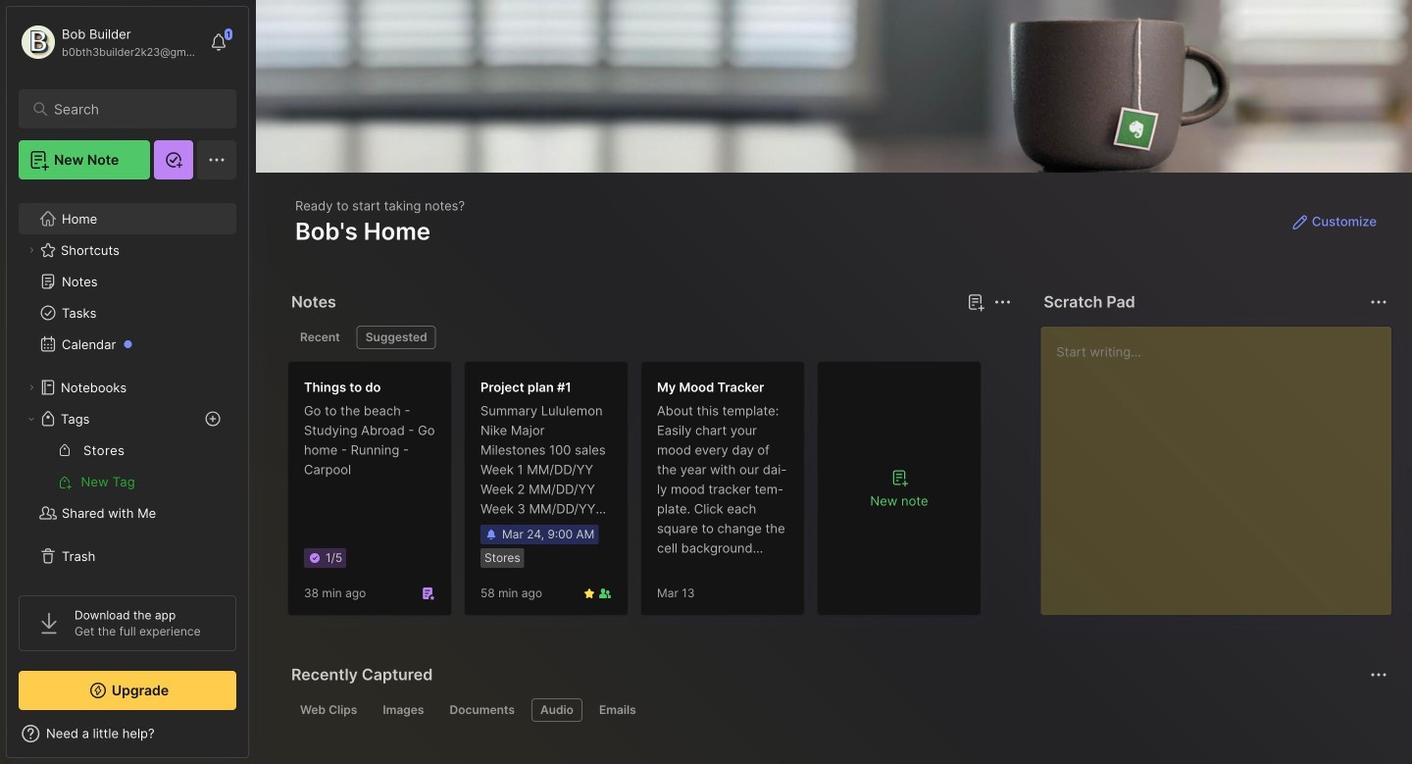 Task type: describe. For each thing, give the bounding box(es) containing it.
Search text field
[[54, 100, 210, 119]]

expand notebooks image
[[26, 382, 37, 393]]

Account field
[[19, 23, 200, 62]]

tree inside main element
[[7, 191, 248, 584]]

1 tab list from the top
[[291, 326, 1009, 349]]

main element
[[0, 0, 255, 764]]

click to collapse image
[[248, 728, 262, 752]]

1 more actions field from the left
[[989, 288, 1017, 316]]



Task type: vqa. For each thing, say whether or not it's contained in the screenshot.
"More actions" image corresponding to first More actions Field from left
yes



Task type: locate. For each thing, give the bounding box(es) containing it.
group
[[19, 435, 235, 497]]

1 vertical spatial tab list
[[291, 699, 1385, 722]]

tree
[[7, 191, 248, 584]]

WHAT'S NEW field
[[7, 718, 248, 750]]

more actions image
[[991, 290, 1015, 314]]

2 tab list from the top
[[291, 699, 1385, 722]]

None search field
[[54, 97, 210, 121]]

tab list
[[291, 326, 1009, 349], [291, 699, 1385, 722]]

none search field inside main element
[[54, 97, 210, 121]]

expand tags image
[[26, 413, 37, 425]]

more actions image
[[1368, 290, 1391, 314]]

2 more actions field from the left
[[1366, 288, 1393, 316]]

group inside "tree"
[[19, 435, 235, 497]]

1 horizontal spatial more actions field
[[1366, 288, 1393, 316]]

row group
[[287, 361, 994, 628]]

tab
[[291, 326, 349, 349], [357, 326, 436, 349], [291, 699, 366, 722], [374, 699, 433, 722], [441, 699, 524, 722], [532, 699, 583, 722], [591, 699, 645, 722]]

0 horizontal spatial more actions field
[[989, 288, 1017, 316]]

Start writing… text field
[[1057, 327, 1391, 599]]

0 vertical spatial tab list
[[291, 326, 1009, 349]]

More actions field
[[989, 288, 1017, 316], [1366, 288, 1393, 316]]



